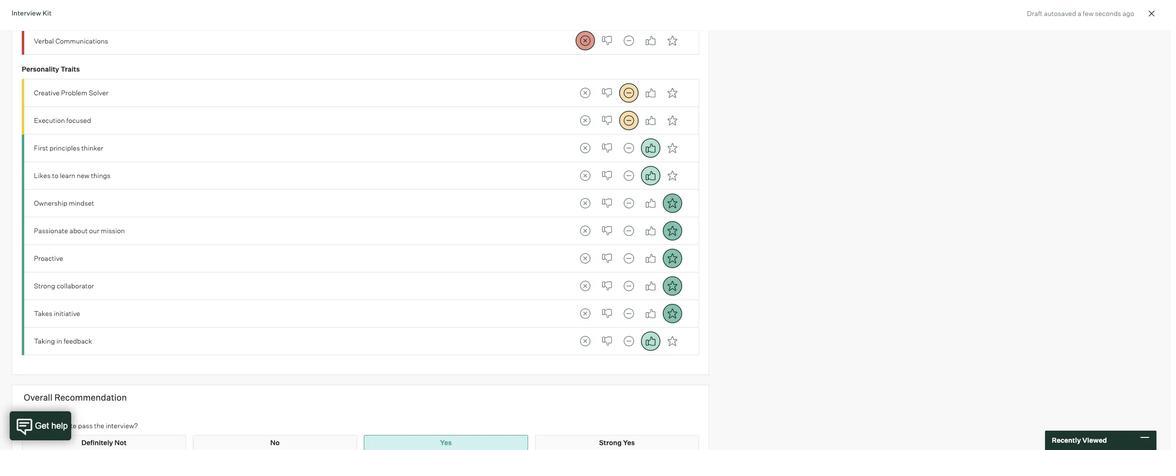 Task type: vqa. For each thing, say whether or not it's contained in the screenshot.
second 15, from right
no



Task type: locate. For each thing, give the bounding box(es) containing it.
9 strong yes button from the top
[[663, 277, 682, 296]]

likes to learn new things
[[34, 172, 111, 180]]

close image
[[1146, 8, 1158, 19]]

3 tab list from the top
[[576, 111, 682, 130]]

5 no image from the top
[[597, 194, 617, 213]]

2 mixed image from the top
[[619, 166, 639, 186]]

4 mixed button from the top
[[619, 139, 639, 158]]

candidate
[[46, 422, 77, 430]]

verbal
[[34, 37, 54, 45]]

1 yes image from the top
[[641, 31, 660, 51]]

definitely not image
[[576, 83, 595, 103], [576, 166, 595, 186], [576, 194, 595, 213], [576, 249, 595, 269], [576, 277, 595, 296], [576, 332, 595, 351]]

strong collaborator
[[34, 282, 94, 290]]

2 mixed image from the top
[[619, 111, 639, 130]]

mixed image for in
[[619, 332, 639, 351]]

no
[[270, 439, 280, 447]]

1 strong yes image from the top
[[663, 31, 682, 51]]

3 mixed button from the top
[[619, 111, 639, 130]]

tab list for initiative
[[576, 304, 682, 324]]

yes image for focused
[[641, 111, 660, 130]]

3 definitely not image from the top
[[576, 139, 595, 158]]

strong yes button for initiative
[[663, 304, 682, 324]]

feedback
[[64, 337, 92, 346]]

mixed button for collaborator
[[619, 277, 639, 296]]

overall recommendation
[[24, 393, 127, 403]]

11 mixed button from the top
[[619, 332, 639, 351]]

strong yes image for verbal communications
[[663, 31, 682, 51]]

4 definitely not button from the top
[[576, 139, 595, 158]]

9 tab list from the top
[[576, 277, 682, 296]]

yes image
[[641, 83, 660, 103], [641, 139, 660, 158], [641, 166, 660, 186], [641, 194, 660, 213], [641, 277, 660, 296]]

3 mixed image from the top
[[619, 139, 639, 158]]

1 the from the left
[[34, 422, 44, 430]]

3 no image from the top
[[597, 139, 617, 158]]

2 vertical spatial strong yes image
[[663, 194, 682, 213]]

3 strong yes image from the top
[[663, 194, 682, 213]]

2 yes image from the top
[[641, 111, 660, 130]]

no image
[[597, 111, 617, 130], [597, 222, 617, 241], [597, 249, 617, 269], [597, 277, 617, 296]]

strong yes image for focused
[[663, 111, 682, 130]]

3 no image from the top
[[597, 249, 617, 269]]

mixed button for mindset
[[619, 194, 639, 213]]

strong yes image
[[663, 31, 682, 51], [663, 83, 682, 103], [663, 194, 682, 213]]

definitely not image for problem
[[576, 83, 595, 103]]

0 horizontal spatial strong
[[34, 282, 55, 290]]

mission
[[101, 227, 125, 235]]

no image for verbal communications
[[597, 31, 617, 51]]

2 yes button from the top
[[641, 83, 660, 103]]

2 definitely not image from the top
[[576, 111, 595, 130]]

tab list for mindset
[[576, 194, 682, 213]]

first principles thinker
[[34, 144, 103, 152]]

strong yes image for in
[[663, 332, 682, 351]]

definitely not image for mindset
[[576, 194, 595, 213]]

execution
[[34, 116, 65, 125]]

1 yes button from the top
[[641, 31, 660, 51]]

7 yes button from the top
[[641, 222, 660, 241]]

4 tab list from the top
[[576, 139, 682, 158]]

creative
[[34, 89, 60, 97]]

strong for strong yes
[[599, 439, 622, 447]]

1 no image from the top
[[597, 31, 617, 51]]

no image
[[597, 31, 617, 51], [597, 83, 617, 103], [597, 139, 617, 158], [597, 166, 617, 186], [597, 194, 617, 213], [597, 304, 617, 324], [597, 332, 617, 351]]

passionate
[[34, 227, 68, 235]]

mixed image
[[619, 83, 639, 103], [619, 111, 639, 130], [619, 139, 639, 158], [619, 277, 639, 296]]

strong yes image for initiative
[[663, 304, 682, 324]]

yes image for learn
[[641, 166, 660, 186]]

1 horizontal spatial strong
[[599, 439, 622, 447]]

strong yes image for creative problem solver
[[663, 83, 682, 103]]

6 strong yes button from the top
[[663, 194, 682, 213]]

yes button for problem
[[641, 83, 660, 103]]

5 strong yes button from the top
[[663, 166, 682, 186]]

takes initiative
[[34, 310, 80, 318]]

definitely not image for takes initiative
[[576, 304, 595, 324]]

definitely not button for collaborator
[[576, 277, 595, 296]]

10 yes button from the top
[[641, 304, 660, 324]]

yes image for in
[[641, 332, 660, 351]]

4 definitely not image from the top
[[576, 249, 595, 269]]

yes button
[[641, 31, 660, 51], [641, 83, 660, 103], [641, 111, 660, 130], [641, 139, 660, 158], [641, 166, 660, 186], [641, 194, 660, 213], [641, 222, 660, 241], [641, 249, 660, 269], [641, 277, 660, 296], [641, 304, 660, 324], [641, 332, 660, 351]]

10 tab list from the top
[[576, 304, 682, 324]]

strong yes button for focused
[[663, 111, 682, 130]]

mixed image for initiative
[[619, 304, 639, 324]]

6 yes button from the top
[[641, 194, 660, 213]]

tab list
[[576, 31, 682, 51], [576, 83, 682, 103], [576, 111, 682, 130], [576, 139, 682, 158], [576, 166, 682, 186], [576, 194, 682, 213], [576, 222, 682, 241], [576, 249, 682, 269], [576, 277, 682, 296], [576, 304, 682, 324], [576, 332, 682, 351]]

mixed button for about
[[619, 222, 639, 241]]

6 no button from the top
[[597, 194, 617, 213]]

strong for strong collaborator
[[34, 282, 55, 290]]

0 vertical spatial strong yes image
[[663, 31, 682, 51]]

10 strong yes button from the top
[[663, 304, 682, 324]]

the right pass on the left of the page
[[94, 422, 104, 430]]

7 strong yes button from the top
[[663, 222, 682, 241]]

11 yes button from the top
[[641, 332, 660, 351]]

1 no image from the top
[[597, 111, 617, 130]]

draft
[[1027, 9, 1043, 17]]

definitely not button
[[576, 31, 595, 51], [576, 83, 595, 103], [576, 111, 595, 130], [576, 139, 595, 158], [576, 166, 595, 186], [576, 194, 595, 213], [576, 222, 595, 241], [576, 249, 595, 269], [576, 277, 595, 296], [576, 304, 595, 324], [576, 332, 595, 351]]

verbal communications
[[34, 37, 108, 45]]

viewed
[[1083, 437, 1107, 445]]

problem
[[61, 89, 87, 97]]

yes
[[440, 439, 452, 447], [623, 439, 635, 447]]

2 strong yes image from the top
[[663, 83, 682, 103]]

4 no button from the top
[[597, 139, 617, 158]]

0 vertical spatial strong
[[34, 282, 55, 290]]

tab list for problem
[[576, 83, 682, 103]]

no image for taking in feedback
[[597, 332, 617, 351]]

10 definitely not button from the top
[[576, 304, 595, 324]]

9 definitely not button from the top
[[576, 277, 595, 296]]

5 mixed button from the top
[[619, 166, 639, 186]]

definitely not image for collaborator
[[576, 277, 595, 296]]

strong yes image for to
[[663, 166, 682, 186]]

strong yes button for in
[[663, 332, 682, 351]]

9 no button from the top
[[597, 277, 617, 296]]

3 strong yes button from the top
[[663, 111, 682, 130]]

voracious learner
[[34, 9, 88, 17]]

1 no button from the top
[[597, 31, 617, 51]]

3 definitely not image from the top
[[576, 194, 595, 213]]

mixed image for to
[[619, 166, 639, 186]]

1 definitely not image from the top
[[576, 83, 595, 103]]

1 vertical spatial strong
[[599, 439, 622, 447]]

no button
[[597, 31, 617, 51], [597, 83, 617, 103], [597, 111, 617, 130], [597, 139, 617, 158], [597, 166, 617, 186], [597, 194, 617, 213], [597, 222, 617, 241], [597, 249, 617, 269], [597, 277, 617, 296], [597, 304, 617, 324], [597, 332, 617, 351]]

things
[[91, 172, 111, 180]]

mixed image for execution focused
[[619, 111, 639, 130]]

personality traits
[[22, 65, 80, 73]]

strong yes
[[599, 439, 635, 447]]

strong
[[34, 282, 55, 290], [599, 439, 622, 447]]

4 strong yes image from the top
[[663, 222, 682, 241]]

5 yes button from the top
[[641, 166, 660, 186]]

3 yes image from the top
[[641, 166, 660, 186]]

no image for focused
[[597, 111, 617, 130]]

definitely not button for communications
[[576, 31, 595, 51]]

3 mixed image from the top
[[619, 194, 639, 213]]

1 yes image from the top
[[641, 83, 660, 103]]

1 horizontal spatial the
[[94, 422, 104, 430]]

strong yes button for to
[[663, 166, 682, 186]]

ago
[[1123, 9, 1135, 17]]

5 tab list from the top
[[576, 166, 682, 186]]

strong yes image for collaborator
[[663, 277, 682, 296]]

6 definitely not image from the top
[[576, 332, 595, 351]]

definitely not button for about
[[576, 222, 595, 241]]

7 no button from the top
[[597, 222, 617, 241]]

7 definitely not button from the top
[[576, 222, 595, 241]]

2 yes from the left
[[623, 439, 635, 447]]

strong yes button
[[663, 31, 682, 51], [663, 83, 682, 103], [663, 111, 682, 130], [663, 139, 682, 158], [663, 166, 682, 186], [663, 194, 682, 213], [663, 222, 682, 241], [663, 249, 682, 269], [663, 277, 682, 296], [663, 304, 682, 324], [663, 332, 682, 351]]

definitely not button for principles
[[576, 139, 595, 158]]

0 horizontal spatial yes
[[440, 439, 452, 447]]

no image for likes to learn new things
[[597, 166, 617, 186]]

interview
[[12, 9, 41, 17]]

did
[[22, 422, 33, 430]]

no button for initiative
[[597, 304, 617, 324]]

7 tab list from the top
[[576, 222, 682, 241]]

overall
[[24, 393, 52, 403]]

5 definitely not image from the top
[[576, 277, 595, 296]]

definitely not button for initiative
[[576, 304, 595, 324]]

definitely not button for in
[[576, 332, 595, 351]]

2 yes image from the top
[[641, 139, 660, 158]]

5 no button from the top
[[597, 166, 617, 186]]

definitely
[[81, 439, 113, 447]]

traits
[[61, 65, 80, 73]]

9 mixed button from the top
[[619, 277, 639, 296]]

mixed button for to
[[619, 166, 639, 186]]

in
[[56, 337, 62, 346]]

3 yes button from the top
[[641, 111, 660, 130]]

2 strong yes image from the top
[[663, 139, 682, 158]]

1 strong yes image from the top
[[663, 111, 682, 130]]

3 no button from the top
[[597, 111, 617, 130]]

mixed button
[[619, 31, 639, 51], [619, 83, 639, 103], [619, 111, 639, 130], [619, 139, 639, 158], [619, 166, 639, 186], [619, 194, 639, 213], [619, 222, 639, 241], [619, 249, 639, 269], [619, 277, 639, 296], [619, 304, 639, 324], [619, 332, 639, 351]]

to
[[52, 172, 58, 180]]

mixed image
[[619, 31, 639, 51], [619, 166, 639, 186], [619, 194, 639, 213], [619, 222, 639, 241], [619, 249, 639, 269], [619, 304, 639, 324], [619, 332, 639, 351]]

new
[[77, 172, 90, 180]]

1 definitely not button from the top
[[576, 31, 595, 51]]

strong yes image for about
[[663, 222, 682, 241]]

5 yes image from the top
[[641, 304, 660, 324]]

11 strong yes button from the top
[[663, 332, 682, 351]]

mindset
[[69, 199, 94, 208]]

10 no button from the top
[[597, 304, 617, 324]]

recently viewed
[[1052, 437, 1107, 445]]

6 mixed button from the top
[[619, 194, 639, 213]]

definitely not button for problem
[[576, 83, 595, 103]]

definitely not image
[[576, 31, 595, 51], [576, 111, 595, 130], [576, 139, 595, 158], [576, 222, 595, 241], [576, 304, 595, 324]]

2 strong yes button from the top
[[663, 83, 682, 103]]

10 mixed button from the top
[[619, 304, 639, 324]]

4 strong yes button from the top
[[663, 139, 682, 158]]

voracious
[[34, 9, 65, 17]]

2 no image from the top
[[597, 222, 617, 241]]

yes button for collaborator
[[641, 277, 660, 296]]

8 strong yes image from the top
[[663, 332, 682, 351]]

11 definitely not button from the top
[[576, 332, 595, 351]]

yes image
[[641, 31, 660, 51], [641, 111, 660, 130], [641, 222, 660, 241], [641, 249, 660, 269], [641, 304, 660, 324], [641, 332, 660, 351]]

3 definitely not button from the top
[[576, 111, 595, 130]]

the
[[34, 422, 44, 430], [94, 422, 104, 430]]

4 no image from the top
[[597, 166, 617, 186]]

7 strong yes image from the top
[[663, 304, 682, 324]]

1 mixed button from the top
[[619, 31, 639, 51]]

5 definitely not button from the top
[[576, 166, 595, 186]]

yes button for in
[[641, 332, 660, 351]]

4 mixed image from the top
[[619, 277, 639, 296]]

3 yes image from the top
[[641, 222, 660, 241]]

1 definitely not image from the top
[[576, 31, 595, 51]]

6 tab list from the top
[[576, 194, 682, 213]]

definitely not image for first principles thinker
[[576, 139, 595, 158]]

yes image for communications
[[641, 31, 660, 51]]

2 definitely not image from the top
[[576, 166, 595, 186]]

4 mixed image from the top
[[619, 222, 639, 241]]

0 horizontal spatial the
[[34, 422, 44, 430]]

strong yes image
[[663, 111, 682, 130], [663, 139, 682, 158], [663, 166, 682, 186], [663, 222, 682, 241], [663, 249, 682, 269], [663, 277, 682, 296], [663, 304, 682, 324], [663, 332, 682, 351]]

definitely not image for execution focused
[[576, 111, 595, 130]]

no image for first principles thinker
[[597, 139, 617, 158]]

1 horizontal spatial yes
[[623, 439, 635, 447]]

1 tab list from the top
[[576, 31, 682, 51]]

tab list for focused
[[576, 111, 682, 130]]

yes button for about
[[641, 222, 660, 241]]

4 definitely not image from the top
[[576, 222, 595, 241]]

5 definitely not image from the top
[[576, 304, 595, 324]]

no button for collaborator
[[597, 277, 617, 296]]

7 mixed image from the top
[[619, 332, 639, 351]]

1 vertical spatial strong yes image
[[663, 83, 682, 103]]

8 yes button from the top
[[641, 249, 660, 269]]

no image for takes initiative
[[597, 304, 617, 324]]

the right did
[[34, 422, 44, 430]]

1 mixed image from the top
[[619, 83, 639, 103]]



Task type: describe. For each thing, give the bounding box(es) containing it.
ownership mindset
[[34, 199, 94, 208]]

8 definitely not button from the top
[[576, 249, 595, 269]]

learn
[[60, 172, 75, 180]]

tab list for collaborator
[[576, 277, 682, 296]]

autosaved
[[1044, 9, 1077, 17]]

a
[[1078, 9, 1082, 17]]

no image for creative problem solver
[[597, 83, 617, 103]]

5 mixed image from the top
[[619, 249, 639, 269]]

8 mixed button from the top
[[619, 249, 639, 269]]

mixed image for creative problem solver
[[619, 83, 639, 103]]

tab list for in
[[576, 332, 682, 351]]

strong yes button for collaborator
[[663, 277, 682, 296]]

definitely not image for to
[[576, 166, 595, 186]]

no image for collaborator
[[597, 277, 617, 296]]

thinker
[[81, 144, 103, 152]]

mixed button for problem
[[619, 83, 639, 103]]

no button for mindset
[[597, 194, 617, 213]]

strong yes image for ownership mindset
[[663, 194, 682, 213]]

learner
[[66, 9, 88, 17]]

yes image for solver
[[641, 83, 660, 103]]

no button for communications
[[597, 31, 617, 51]]

strong yes button for problem
[[663, 83, 682, 103]]

first
[[34, 144, 48, 152]]

yes button for principles
[[641, 139, 660, 158]]

no button for principles
[[597, 139, 617, 158]]

solver
[[89, 89, 108, 97]]

4 yes image from the top
[[641, 194, 660, 213]]

4 yes image from the top
[[641, 249, 660, 269]]

did the candidate pass the interview?
[[22, 422, 138, 430]]

yes button for focused
[[641, 111, 660, 130]]

no image for ownership mindset
[[597, 194, 617, 213]]

strong yes button for principles
[[663, 139, 682, 158]]

focused
[[66, 116, 91, 125]]

pass
[[78, 422, 93, 430]]

our
[[89, 227, 99, 235]]

yes button for mindset
[[641, 194, 660, 213]]

creative problem solver
[[34, 89, 108, 97]]

few
[[1083, 9, 1094, 17]]

ownership
[[34, 199, 67, 208]]

communications
[[55, 37, 108, 45]]

yes image for thinker
[[641, 139, 660, 158]]

definitely not button for to
[[576, 166, 595, 186]]

recently
[[1052, 437, 1081, 445]]

kit
[[42, 9, 52, 17]]

2 the from the left
[[94, 422, 104, 430]]

mixed image for strong collaborator
[[619, 277, 639, 296]]

interview kit
[[12, 9, 52, 17]]

interview?
[[106, 422, 138, 430]]

about
[[70, 227, 88, 235]]

1 yes from the left
[[440, 439, 452, 447]]

mixed image for communications
[[619, 31, 639, 51]]

personality
[[22, 65, 59, 73]]

seconds
[[1095, 9, 1121, 17]]

likes
[[34, 172, 51, 180]]

5 strong yes image from the top
[[663, 249, 682, 269]]

recommendation
[[54, 393, 127, 403]]

strong yes image for principles
[[663, 139, 682, 158]]

collaborator
[[57, 282, 94, 290]]

definitely not image for in
[[576, 332, 595, 351]]

execution focused
[[34, 116, 91, 125]]

definitely not image for passionate about our mission
[[576, 222, 595, 241]]

tab list for principles
[[576, 139, 682, 158]]

5 yes image from the top
[[641, 277, 660, 296]]

8 strong yes button from the top
[[663, 249, 682, 269]]

mixed image for about
[[619, 222, 639, 241]]

no button for problem
[[597, 83, 617, 103]]

yes button for to
[[641, 166, 660, 186]]

draft autosaved a few seconds ago
[[1027, 9, 1135, 17]]

definitely not image for verbal communications
[[576, 31, 595, 51]]

mixed button for communications
[[619, 31, 639, 51]]

8 tab list from the top
[[576, 249, 682, 269]]

yes button for initiative
[[641, 304, 660, 324]]

8 no button from the top
[[597, 249, 617, 269]]

yes image for initiative
[[641, 304, 660, 324]]

strong yes button for mindset
[[663, 194, 682, 213]]

initiative
[[54, 310, 80, 318]]

tab list for to
[[576, 166, 682, 186]]

mixed button for in
[[619, 332, 639, 351]]

principles
[[50, 144, 80, 152]]

mixed image for first principles thinker
[[619, 139, 639, 158]]

not
[[115, 439, 127, 447]]

taking in feedback
[[34, 337, 92, 346]]

no button for in
[[597, 332, 617, 351]]

no image for about
[[597, 222, 617, 241]]

definitely not
[[81, 439, 127, 447]]

taking
[[34, 337, 55, 346]]

yes image for about
[[641, 222, 660, 241]]

no button for focused
[[597, 111, 617, 130]]

passionate about our mission
[[34, 227, 125, 235]]

mixed button for focused
[[619, 111, 639, 130]]

strong yes button for communications
[[663, 31, 682, 51]]

mixed image for mindset
[[619, 194, 639, 213]]

no button for to
[[597, 166, 617, 186]]

definitely not button for focused
[[576, 111, 595, 130]]

takes
[[34, 310, 52, 318]]

yes button for communications
[[641, 31, 660, 51]]

definitely not button for mindset
[[576, 194, 595, 213]]

no button for about
[[597, 222, 617, 241]]

mixed button for initiative
[[619, 304, 639, 324]]

strong yes button for about
[[663, 222, 682, 241]]

tab list for communications
[[576, 31, 682, 51]]

proactive
[[34, 255, 63, 263]]

mixed button for principles
[[619, 139, 639, 158]]



